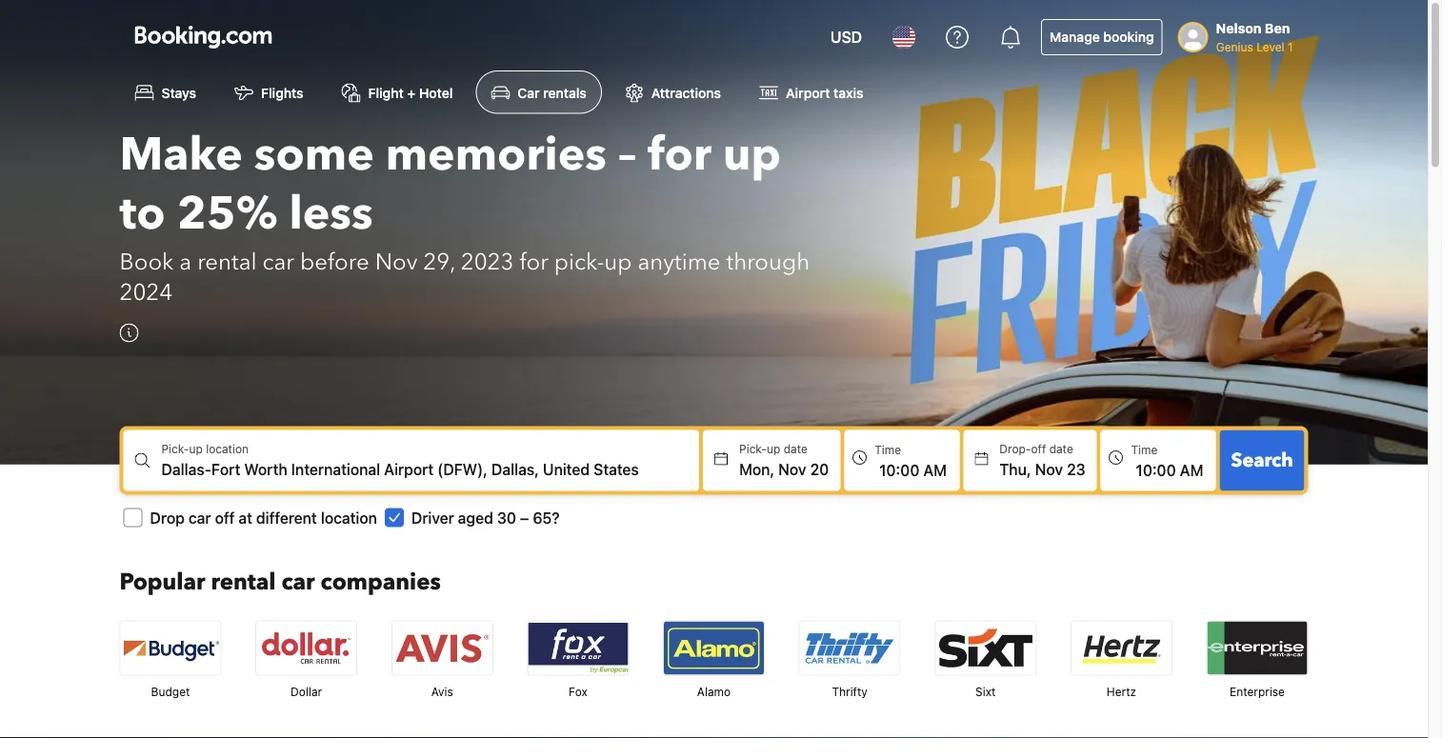 Task type: locate. For each thing, give the bounding box(es) containing it.
nov inside drop-off date thu, nov 23
[[1035, 460, 1063, 478]]

popular
[[120, 567, 205, 598]]

nov left "29,"
[[375, 247, 418, 278]]

pick- up drop
[[161, 442, 189, 456]]

drop car off at different location
[[150, 509, 377, 527]]

flights
[[261, 85, 304, 100]]

budget
[[151, 685, 190, 699]]

0 vertical spatial location
[[206, 442, 249, 456]]

location right different
[[321, 509, 377, 527]]

rental inside make some memories – for up to 25% less book a rental car before nov 29, 2023 for pick-up anytime through 2024
[[197, 247, 257, 278]]

rentals
[[543, 85, 587, 100]]

1 horizontal spatial –
[[618, 123, 637, 186]]

car
[[262, 247, 294, 278], [188, 509, 211, 527], [281, 567, 315, 598]]

off left at
[[215, 509, 235, 527]]

0 vertical spatial off
[[1031, 442, 1046, 456]]

1 horizontal spatial for
[[648, 123, 712, 186]]

1 horizontal spatial date
[[1050, 442, 1074, 456]]

1 pick- from the left
[[161, 442, 189, 456]]

for left "pick-"
[[520, 247, 549, 278]]

nov inside the pick-up date mon, nov 20
[[779, 460, 807, 478]]

pick-
[[161, 442, 189, 456], [739, 442, 767, 456]]

0 vertical spatial –
[[618, 123, 637, 186]]

rental right a
[[197, 247, 257, 278]]

avis
[[431, 685, 453, 699]]

up
[[723, 123, 781, 186], [604, 247, 632, 278], [189, 442, 203, 456], [767, 442, 781, 456]]

pick- for pick-up location
[[161, 442, 189, 456]]

– right the 30
[[520, 509, 529, 527]]

flight
[[368, 85, 404, 100]]

see terms and conditions for more information image
[[120, 323, 139, 342]]

booking
[[1104, 29, 1154, 45]]

attractions link
[[610, 71, 737, 114]]

for
[[648, 123, 712, 186], [520, 247, 549, 278]]

nelson
[[1216, 20, 1262, 36]]

a
[[179, 247, 192, 278]]

0 horizontal spatial –
[[520, 509, 529, 527]]

– inside make some memories – for up to 25% less book a rental car before nov 29, 2023 for pick-up anytime through 2024
[[618, 123, 637, 186]]

car down different
[[281, 567, 315, 598]]

1 horizontal spatial pick-
[[739, 442, 767, 456]]

location up at
[[206, 442, 249, 456]]

some
[[254, 123, 374, 186]]

0 horizontal spatial off
[[215, 509, 235, 527]]

stays
[[161, 85, 196, 100]]

car rentals link
[[476, 71, 602, 114]]

usd
[[831, 28, 862, 46]]

off
[[1031, 442, 1046, 456], [215, 509, 235, 527]]

dollar logo image
[[256, 621, 356, 675]]

make some memories – for up to 25% less book a rental car before nov 29, 2023 for pick-up anytime through 2024
[[120, 123, 810, 308]]

pick- for pick-up date mon, nov 20
[[739, 442, 767, 456]]

1 vertical spatial location
[[321, 509, 377, 527]]

for down attractions at top
[[648, 123, 712, 186]]

enterprise
[[1230, 685, 1285, 699]]

0 vertical spatial rental
[[197, 247, 257, 278]]

thrifty
[[832, 685, 868, 699]]

1 vertical spatial off
[[215, 509, 235, 527]]

car
[[518, 85, 540, 100]]

–
[[618, 123, 637, 186], [520, 509, 529, 527]]

0 horizontal spatial nov
[[375, 247, 418, 278]]

alamo logo image
[[664, 621, 764, 675]]

1 horizontal spatial nov
[[779, 460, 807, 478]]

rental down at
[[211, 567, 276, 598]]

search
[[1232, 447, 1293, 473]]

airport
[[786, 85, 830, 100]]

pick- inside the pick-up date mon, nov 20
[[739, 442, 767, 456]]

nov inside make some memories – for up to 25% less book a rental car before nov 29, 2023 for pick-up anytime through 2024
[[375, 247, 418, 278]]

0 vertical spatial car
[[262, 247, 294, 278]]

nov left 20
[[779, 460, 807, 478]]

fox
[[569, 685, 588, 699]]

date inside drop-off date thu, nov 23
[[1050, 442, 1074, 456]]

0 horizontal spatial date
[[784, 442, 808, 456]]

1 vertical spatial –
[[520, 509, 529, 527]]

2 date from the left
[[1050, 442, 1074, 456]]

30
[[497, 509, 516, 527]]

memories
[[386, 123, 607, 186]]

off up thu,
[[1031, 442, 1046, 456]]

alamo
[[697, 685, 731, 699]]

nov left 23
[[1035, 460, 1063, 478]]

aged
[[458, 509, 493, 527]]

car rentals
[[518, 85, 587, 100]]

location
[[206, 442, 249, 456], [321, 509, 377, 527]]

pick- up mon,
[[739, 442, 767, 456]]

2024
[[120, 277, 173, 308]]

nov
[[375, 247, 418, 278], [779, 460, 807, 478], [1035, 460, 1063, 478]]

mon,
[[739, 460, 775, 478]]

– down "attractions" 'link'
[[618, 123, 637, 186]]

1 vertical spatial for
[[520, 247, 549, 278]]

car right drop
[[188, 509, 211, 527]]

2 pick- from the left
[[739, 442, 767, 456]]

0 horizontal spatial pick-
[[161, 442, 189, 456]]

– for 65?
[[520, 509, 529, 527]]

hertz logo image
[[1072, 621, 1172, 675]]

flight + hotel link
[[326, 71, 468, 114]]

1 date from the left
[[784, 442, 808, 456]]

booking.com online hotel reservations image
[[135, 26, 272, 49]]

drop-off date thu, nov 23
[[1000, 442, 1086, 478]]

1 horizontal spatial off
[[1031, 442, 1046, 456]]

enterprise logo image
[[1208, 621, 1308, 675]]

1
[[1288, 40, 1293, 53]]

avis logo image
[[392, 621, 492, 675]]

rental
[[197, 247, 257, 278], [211, 567, 276, 598]]

budget logo image
[[121, 621, 221, 675]]

date inside the pick-up date mon, nov 20
[[784, 442, 808, 456]]

manage booking
[[1050, 29, 1154, 45]]

car left before
[[262, 247, 294, 278]]

2 horizontal spatial nov
[[1035, 460, 1063, 478]]

before
[[300, 247, 369, 278]]

pick-up location
[[161, 442, 249, 456]]

date
[[784, 442, 808, 456], [1050, 442, 1074, 456]]

20
[[810, 460, 829, 478]]

pick-
[[554, 247, 604, 278]]

flights link
[[219, 71, 319, 114]]

1 vertical spatial car
[[188, 509, 211, 527]]

0 horizontal spatial for
[[520, 247, 549, 278]]

thu,
[[1000, 460, 1032, 478]]

manage
[[1050, 29, 1100, 45]]

make
[[120, 123, 243, 186]]

less
[[289, 182, 373, 245]]



Task type: vqa. For each thing, say whether or not it's contained in the screenshot.
fox logo
yes



Task type: describe. For each thing, give the bounding box(es) containing it.
car inside make some memories – for up to 25% less book a rental car before nov 29, 2023 for pick-up anytime through 2024
[[262, 247, 294, 278]]

drop
[[150, 509, 185, 527]]

usd button
[[819, 14, 874, 60]]

pick-up date mon, nov 20
[[739, 442, 829, 478]]

– for for
[[618, 123, 637, 186]]

through
[[727, 247, 810, 278]]

attractions
[[651, 85, 721, 100]]

dollar
[[291, 685, 322, 699]]

book
[[120, 247, 174, 278]]

1 vertical spatial rental
[[211, 567, 276, 598]]

driver
[[412, 509, 454, 527]]

29,
[[423, 247, 455, 278]]

0 vertical spatial for
[[648, 123, 712, 186]]

sixt
[[976, 685, 996, 699]]

nov for mon,
[[779, 460, 807, 478]]

popular rental car companies
[[120, 567, 441, 598]]

thrifty logo image
[[800, 621, 900, 675]]

Pick-up location field
[[161, 458, 699, 480]]

see terms and conditions for more information image
[[120, 323, 139, 342]]

airport taxis
[[786, 85, 864, 100]]

date for 23
[[1050, 442, 1074, 456]]

ben
[[1265, 20, 1290, 36]]

date for 20
[[784, 442, 808, 456]]

hotel
[[419, 85, 453, 100]]

0 horizontal spatial location
[[206, 442, 249, 456]]

to
[[120, 182, 165, 245]]

sixt logo image
[[936, 621, 1036, 675]]

at
[[239, 509, 252, 527]]

fox logo image
[[528, 621, 628, 675]]

stays link
[[120, 71, 212, 114]]

hertz
[[1107, 685, 1137, 699]]

2 vertical spatial car
[[281, 567, 315, 598]]

25%
[[177, 182, 278, 245]]

up inside the pick-up date mon, nov 20
[[767, 442, 781, 456]]

anytime
[[638, 247, 721, 278]]

drop-
[[1000, 442, 1031, 456]]

nelson ben genius level 1
[[1216, 20, 1293, 53]]

genius
[[1216, 40, 1254, 53]]

65?
[[533, 509, 560, 527]]

taxis
[[834, 85, 864, 100]]

companies
[[321, 567, 441, 598]]

manage booking link
[[1042, 19, 1163, 55]]

search button
[[1220, 430, 1305, 491]]

flight + hotel
[[368, 85, 453, 100]]

airport taxis link
[[744, 71, 879, 114]]

off inside drop-off date thu, nov 23
[[1031, 442, 1046, 456]]

1 horizontal spatial location
[[321, 509, 377, 527]]

+
[[407, 85, 416, 100]]

level
[[1257, 40, 1285, 53]]

nov for thu,
[[1035, 460, 1063, 478]]

2023
[[461, 247, 514, 278]]

driver aged 30 – 65?
[[412, 509, 560, 527]]

23
[[1067, 460, 1086, 478]]

different
[[256, 509, 317, 527]]



